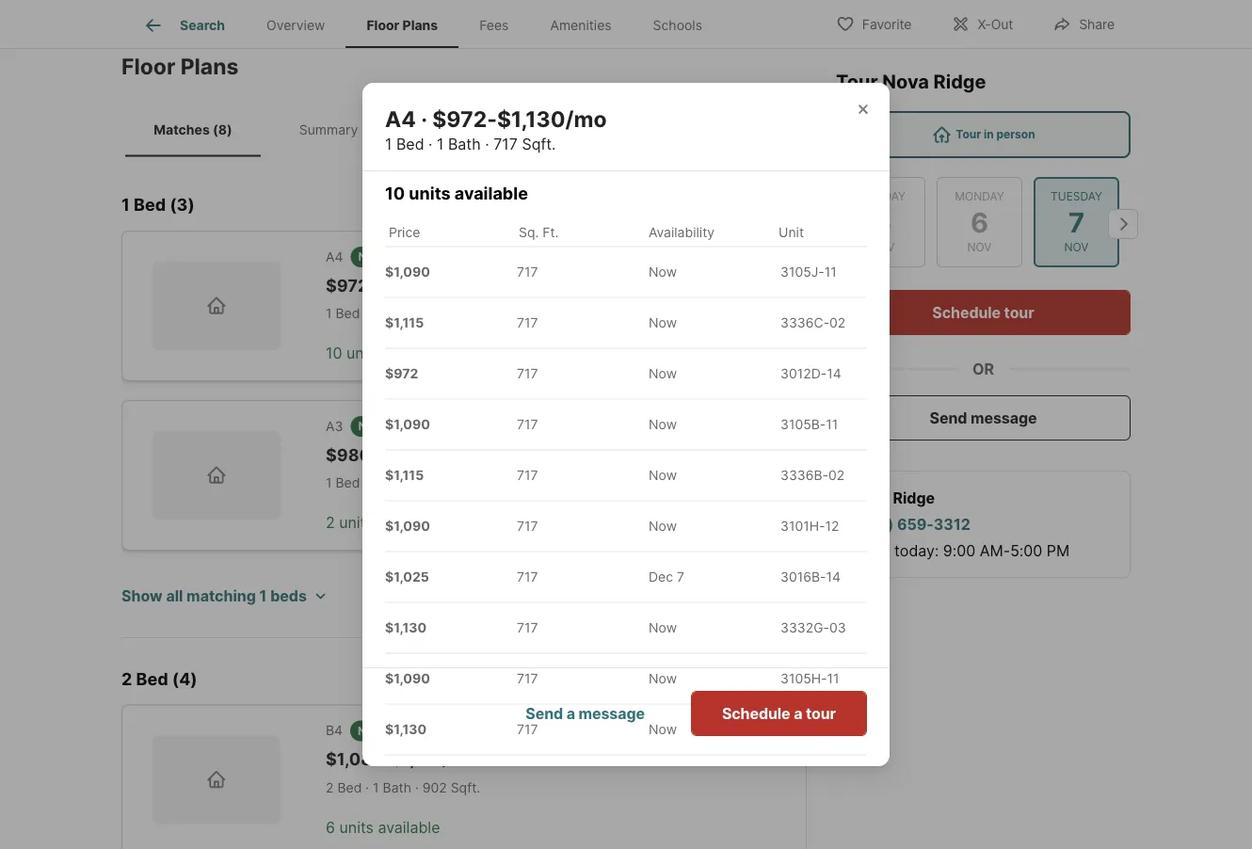 Task type: locate. For each thing, give the bounding box(es) containing it.
1 horizontal spatial 2 bed (4)
[[571, 122, 629, 138]]

1 vertical spatial 14
[[827, 569, 841, 585]]

nova up (704)
[[853, 489, 890, 507]]

11 down 3332g-03
[[828, 671, 840, 687]]

0 vertical spatial 2 bed (4)
[[571, 122, 629, 138]]

1 $1,130 from the top
[[385, 620, 427, 636]]

new
[[358, 250, 385, 264], [358, 420, 385, 434], [358, 725, 385, 738]]

0 horizontal spatial 2 bed (4)
[[122, 669, 198, 690]]

$1,115
[[385, 315, 424, 331], [385, 468, 424, 484]]

now for 3105h-11
[[649, 671, 677, 687]]

1 horizontal spatial plans
[[403, 17, 438, 33]]

0 horizontal spatial tour
[[837, 70, 879, 93]]

1
[[436, 122, 443, 138], [385, 135, 392, 153], [437, 135, 444, 153], [122, 195, 130, 216], [326, 306, 332, 322], [371, 306, 377, 322], [326, 476, 332, 492], [371, 476, 377, 492], [373, 780, 379, 796]]

ago for $972-$1,130/mo
[[441, 250, 467, 264]]

now for 3012d-14
[[649, 366, 677, 382]]

10 units available down 1 bed (3) tab at top left
[[385, 183, 528, 203]]

new 8 hours ago up "$1,086-$1,211/mo"
[[358, 725, 466, 738]]

2 tab list from the top
[[122, 103, 807, 157]]

tour inside button
[[806, 705, 837, 723]]

ago for $1,086-$1,211/mo
[[441, 725, 466, 738]]

now for 3336c-02
[[649, 315, 677, 331]]

02 up the 3012d-14
[[830, 315, 846, 331]]

717 for 3105j-11
[[517, 264, 538, 280]]

1 vertical spatial floor
[[122, 53, 176, 80]]

plans inside tab
[[403, 17, 438, 33]]

0 vertical spatial new
[[358, 250, 385, 264]]

1 horizontal spatial a4
[[385, 106, 416, 132]]

717 inside a4 · $972-$1,130/mo 1 bed · 1 bath · 717 sqft.
[[494, 135, 518, 153]]

10 units available up $972 on the left top
[[326, 345, 447, 363]]

ago for $980-$1,065/mo
[[441, 420, 466, 434]]

tab list containing matches (8)
[[122, 103, 807, 157]]

summary
[[299, 122, 358, 138]]

2 now from the top
[[649, 315, 677, 331]]

sqft. right 666
[[449, 476, 479, 492]]

8 now from the top
[[649, 671, 677, 687]]

717 for 3016b-14
[[517, 569, 538, 585]]

1 vertical spatial 11
[[826, 417, 839, 433]]

tour in person list box
[[837, 111, 1131, 158]]

$1,130 for 3332f-03
[[385, 722, 427, 738]]

1 bed · 1 bath · 666 sqft.
[[326, 476, 479, 492]]

nov down 5 at the top of page
[[871, 241, 895, 254]]

11 up 3336b-02
[[826, 417, 839, 433]]

1 vertical spatial tab list
[[122, 103, 807, 157]]

message inside a4 · $972-$1,130/mo dialog
[[579, 705, 645, 723]]

send
[[930, 409, 968, 427], [526, 705, 563, 723]]

new 8 hours ago down price
[[358, 250, 467, 264]]

units down the 2 bed · 1 bath · 902 sqft.
[[340, 819, 374, 837]]

1 horizontal spatial 1 bed (3)
[[436, 122, 492, 138]]

3 new from the top
[[358, 725, 385, 738]]

bath
[[448, 135, 481, 153], [381, 306, 410, 322], [381, 476, 410, 492], [383, 780, 412, 796]]

1 vertical spatial floor plans
[[122, 53, 239, 80]]

1 vertical spatial new 8 hours ago
[[358, 420, 466, 434]]

6 inside the 'monday 6 nov'
[[971, 206, 989, 239]]

available inside a4 · $972-$1,130/mo dialog
[[455, 183, 528, 203]]

2 bed (4) tab
[[532, 107, 668, 153]]

pm
[[1047, 542, 1070, 560]]

0 vertical spatial tab list
[[122, 0, 739, 48]]

717 for 3012d-14
[[517, 366, 538, 382]]

new up $972-$1,130/mo
[[358, 250, 385, 264]]

14 down 3336c-02
[[827, 366, 842, 382]]

0 vertical spatial 6
[[971, 206, 989, 239]]

tuesday
[[1051, 190, 1103, 203]]

now for 3101h-12
[[649, 519, 677, 535]]

available for $1,130/mo
[[385, 345, 447, 363]]

bath for $1,211/mo
[[383, 780, 412, 796]]

new 8 hours ago for $1,086-
[[358, 725, 466, 738]]

sqft. right 902
[[451, 780, 481, 796]]

0 horizontal spatial (4)
[[172, 669, 198, 690]]

1 vertical spatial 6
[[326, 819, 335, 837]]

tab list
[[122, 0, 739, 48], [122, 103, 807, 157]]

$980-$1,065/mo
[[326, 445, 469, 466]]

1 vertical spatial 02
[[829, 468, 845, 484]]

1 horizontal spatial (4)
[[611, 122, 629, 138]]

nova down favorite
[[883, 70, 930, 93]]

1 vertical spatial message
[[579, 705, 645, 723]]

1 8 from the top
[[388, 250, 395, 264]]

$1,115 down $972-$1,130/mo
[[385, 315, 424, 331]]

2 nov from the left
[[968, 241, 992, 254]]

units for $1,065/mo
[[339, 514, 374, 533]]

0 vertical spatial new 8 hours ago
[[358, 250, 467, 264]]

0 horizontal spatial 7
[[677, 569, 685, 585]]

0 horizontal spatial 1 bed (3)
[[122, 195, 195, 216]]

03 down 3016b-14
[[830, 620, 847, 636]]

available
[[455, 183, 528, 203], [385, 345, 447, 363], [378, 514, 440, 533], [378, 819, 440, 837]]

0 vertical spatial floor
[[367, 17, 400, 33]]

$1,090 for 3105j-11
[[385, 264, 430, 280]]

2 vertical spatial ago
[[441, 725, 466, 738]]

floor down the search link on the left of the page
[[122, 53, 176, 80]]

1 horizontal spatial tour
[[957, 128, 982, 141]]

717
[[494, 135, 518, 153], [517, 264, 538, 280], [421, 306, 442, 322], [517, 315, 538, 331], [517, 366, 538, 382], [517, 417, 538, 433], [517, 468, 538, 484], [517, 519, 538, 535], [517, 569, 538, 585], [517, 620, 538, 636], [517, 671, 538, 687], [517, 722, 538, 738]]

sunday 5 nov
[[860, 190, 906, 254]]

(4)
[[611, 122, 629, 138], [172, 669, 198, 690]]

2 vertical spatial 11
[[828, 671, 840, 687]]

4 now from the top
[[649, 417, 677, 433]]

0 horizontal spatial tour
[[806, 705, 837, 723]]

3101h-
[[781, 519, 826, 535]]

1 $1,090 from the top
[[385, 264, 430, 280]]

monday
[[956, 190, 1005, 203]]

$1,090 down price
[[385, 264, 430, 280]]

1 new from the top
[[358, 250, 385, 264]]

0 vertical spatial 7
[[1069, 206, 1085, 239]]

floor inside the floor plans tab
[[367, 17, 400, 33]]

tour in person option
[[837, 111, 1131, 158]]

2 hours from the top
[[398, 420, 438, 434]]

0 vertical spatial 1 bed (3)
[[436, 122, 492, 138]]

8 up $980-$1,065/mo
[[388, 420, 395, 434]]

3336b-02
[[781, 468, 845, 484]]

schedule inside button
[[723, 705, 791, 723]]

1 vertical spatial schedule
[[723, 705, 791, 723]]

matches (8) tab
[[125, 107, 261, 153]]

sqft. down $972-$1,130/mo
[[446, 306, 475, 322]]

1 horizontal spatial (3)
[[474, 122, 492, 138]]

ago
[[441, 250, 467, 264], [441, 420, 466, 434], [441, 725, 466, 738]]

11 for 3105h-
[[828, 671, 840, 687]]

1 horizontal spatial $972-
[[433, 106, 497, 132]]

0 vertical spatial 8
[[388, 250, 395, 264]]

0 vertical spatial $1,130/mo
[[497, 106, 607, 132]]

0 vertical spatial 02
[[830, 315, 846, 331]]

sqft. for $1,086-$1,211/mo
[[451, 780, 481, 796]]

7 inside dialog
[[677, 569, 685, 585]]

1 vertical spatial 10
[[326, 345, 342, 363]]

a4 up $972-$1,130/mo
[[326, 249, 343, 265]]

0 vertical spatial send
[[930, 409, 968, 427]]

now for 3105b-11
[[649, 417, 677, 433]]

1 vertical spatial tour
[[957, 128, 982, 141]]

$1,025
[[385, 569, 429, 585]]

available up $972 on the left top
[[385, 345, 447, 363]]

3332g-
[[781, 620, 830, 636]]

unit
[[779, 225, 805, 241]]

1 vertical spatial ridge
[[894, 489, 936, 507]]

a3
[[326, 419, 343, 435]]

$1,130
[[385, 620, 427, 636], [385, 722, 427, 738]]

new 8 hours ago
[[358, 250, 467, 264], [358, 420, 466, 434], [358, 725, 466, 738]]

schedule inside 'button'
[[933, 303, 1001, 322]]

2 bed (4) inside "tab"
[[571, 122, 629, 138]]

10 up price
[[385, 183, 405, 203]]

0 horizontal spatial plans
[[181, 53, 239, 80]]

3 $1,090 from the top
[[385, 519, 430, 535]]

1 vertical spatial 10 units available
[[326, 345, 447, 363]]

available down the 2 bed · 1 bath · 902 sqft.
[[378, 819, 440, 837]]

0 horizontal spatial nov
[[871, 241, 895, 254]]

5
[[874, 206, 892, 239]]

1 $1,115 from the top
[[385, 315, 424, 331]]

0 vertical spatial 11
[[825, 264, 837, 280]]

3105b-
[[781, 417, 826, 433]]

1 bed (3)
[[436, 122, 492, 138], [122, 195, 195, 216]]

bath inside a4 · $972-$1,130/mo 1 bed · 1 bath · 717 sqft.
[[448, 135, 481, 153]]

hours
[[398, 250, 438, 264], [398, 420, 438, 434], [398, 725, 438, 738]]

a4
[[385, 106, 416, 132], [326, 249, 343, 265]]

ago up $1,065/mo at the left of page
[[441, 420, 466, 434]]

fees
[[480, 17, 509, 33]]

overview tab
[[246, 3, 346, 48]]

$1,115 for 3336c-02
[[385, 315, 424, 331]]

sqft. for $972-$1,130/mo
[[446, 306, 475, 322]]

0 horizontal spatial a4
[[326, 249, 343, 265]]

1 vertical spatial $972-
[[326, 275, 377, 296]]

1 vertical spatial tour
[[806, 705, 837, 723]]

7 now from the top
[[649, 620, 677, 636]]

sqft. inside a4 · $972-$1,130/mo 1 bed · 1 bath · 717 sqft.
[[522, 135, 556, 153]]

2 bed (4)
[[571, 122, 629, 138], [122, 669, 198, 690]]

3 now from the top
[[649, 366, 677, 382]]

5 now from the top
[[649, 468, 677, 484]]

0 vertical spatial 10
[[385, 183, 405, 203]]

a for schedule
[[794, 705, 803, 723]]

717 for 3332f-03
[[517, 722, 538, 738]]

ridge up '659-'
[[894, 489, 936, 507]]

nov inside "sunday 5 nov"
[[871, 241, 895, 254]]

ridge
[[934, 70, 987, 93], [894, 489, 936, 507]]

tour for tour nova ridge
[[837, 70, 879, 93]]

ridge up tour in person option
[[934, 70, 987, 93]]

7 for tuesday
[[1069, 206, 1085, 239]]

1 vertical spatial ago
[[441, 420, 466, 434]]

1 vertical spatial 7
[[677, 569, 685, 585]]

1 now from the top
[[649, 264, 677, 280]]

2 vertical spatial new
[[358, 725, 385, 738]]

tour inside option
[[957, 128, 982, 141]]

tour left in
[[957, 128, 982, 141]]

available up sq.
[[455, 183, 528, 203]]

a for send
[[567, 705, 576, 723]]

2 units available
[[326, 514, 440, 533]]

0 vertical spatial 10 units available
[[385, 183, 528, 203]]

dec
[[649, 569, 674, 585]]

a
[[567, 705, 576, 723], [794, 705, 803, 723]]

1 vertical spatial 03
[[828, 722, 845, 738]]

amenities
[[551, 17, 612, 33]]

7 inside the tuesday 7 nov
[[1069, 206, 1085, 239]]

2 horizontal spatial nov
[[1065, 241, 1089, 254]]

2 vertical spatial new 8 hours ago
[[358, 725, 466, 738]]

sqft.
[[522, 135, 556, 153], [446, 306, 475, 322], [449, 476, 479, 492], [451, 780, 481, 796]]

0 horizontal spatial floor plans
[[122, 53, 239, 80]]

3 nov from the left
[[1065, 241, 1089, 254]]

bed
[[446, 122, 471, 138], [583, 122, 607, 138], [397, 135, 425, 153], [134, 195, 166, 216], [336, 306, 360, 322], [336, 476, 360, 492], [136, 669, 168, 690], [338, 780, 362, 796]]

schedule a tour
[[723, 705, 837, 723]]

(3)
[[474, 122, 492, 138], [170, 195, 195, 216]]

14 down 12
[[827, 569, 841, 585]]

1 vertical spatial plans
[[181, 53, 239, 80]]

0 vertical spatial a4
[[385, 106, 416, 132]]

1 horizontal spatial message
[[971, 409, 1038, 427]]

14
[[827, 366, 842, 382], [827, 569, 841, 585]]

nov
[[871, 241, 895, 254], [968, 241, 992, 254], [1065, 241, 1089, 254]]

ridge inside nova ridge (704) 659-3312 open today: 9:00 am-5:00 pm
[[894, 489, 936, 507]]

send inside a4 · $972-$1,130/mo dialog
[[526, 705, 563, 723]]

·
[[421, 106, 428, 132], [429, 135, 433, 153], [485, 135, 490, 153], [364, 306, 368, 322], [414, 306, 417, 322], [364, 476, 368, 492], [414, 476, 417, 492], [366, 780, 369, 796], [415, 780, 419, 796]]

nov for 7
[[1065, 241, 1089, 254]]

1 vertical spatial a4
[[326, 249, 343, 265]]

6 down the monday
[[971, 206, 989, 239]]

2 new from the top
[[358, 420, 385, 434]]

0 vertical spatial $1,130
[[385, 620, 427, 636]]

(4) inside 2 bed (4) "tab"
[[611, 122, 629, 138]]

7
[[1069, 206, 1085, 239], [677, 569, 685, 585]]

$1,065/mo
[[379, 445, 469, 466]]

nov down the monday
[[968, 241, 992, 254]]

1 horizontal spatial 7
[[1069, 206, 1085, 239]]

0 vertical spatial floor plans
[[367, 17, 438, 33]]

$1,090 down 1 bed · 1 bath · 666 sqft.
[[385, 519, 430, 535]]

new for $1,130/mo
[[358, 250, 385, 264]]

$1,130 up "$1,086-$1,211/mo"
[[385, 722, 427, 738]]

$1,090 for 3105b-11
[[385, 417, 430, 433]]

tour down favorite button
[[837, 70, 879, 93]]

$1,130 down $1,025
[[385, 620, 427, 636]]

$1,086-$1,211/mo
[[326, 750, 475, 770]]

1 vertical spatial send
[[526, 705, 563, 723]]

11 for 3105b-
[[826, 417, 839, 433]]

floor plans
[[367, 17, 438, 33], [122, 53, 239, 80]]

10 units available
[[385, 183, 528, 203], [326, 345, 447, 363]]

0 vertical spatial $972-
[[433, 106, 497, 132]]

available down 1 bed · 1 bath · 666 sqft.
[[378, 514, 440, 533]]

fees tab
[[459, 3, 530, 48]]

6 now from the top
[[649, 519, 677, 535]]

4 $1,090 from the top
[[385, 671, 430, 687]]

02
[[830, 315, 846, 331], [829, 468, 845, 484]]

plans left the fees
[[403, 17, 438, 33]]

sqft. for $980-$1,065/mo
[[449, 476, 479, 492]]

schedule tour
[[933, 303, 1035, 322]]

schedule
[[933, 303, 1001, 322], [723, 705, 791, 723]]

nov for 6
[[968, 241, 992, 254]]

0 horizontal spatial 6
[[326, 819, 335, 837]]

matches (8)
[[154, 122, 232, 138]]

2 $1,115 from the top
[[385, 468, 424, 484]]

floor plans left the fees
[[367, 17, 438, 33]]

03
[[830, 620, 847, 636], [828, 722, 845, 738]]

new for $1,211/mo
[[358, 725, 385, 738]]

0 horizontal spatial message
[[579, 705, 645, 723]]

plans down the search
[[181, 53, 239, 80]]

1 bed (3) tab
[[397, 107, 532, 153]]

11 up 3336c-02
[[825, 264, 837, 280]]

a4 inside a4 · $972-$1,130/mo 1 bed · 1 bath · 717 sqft.
[[385, 106, 416, 132]]

1 bed · 1 bath · 717 sqft.
[[326, 306, 475, 322]]

ago up $1,211/mo
[[441, 725, 466, 738]]

1 horizontal spatial a
[[794, 705, 803, 723]]

send for send message
[[930, 409, 968, 427]]

2 a from the left
[[794, 705, 803, 723]]

0 vertical spatial hours
[[398, 250, 438, 264]]

7 right dec
[[677, 569, 685, 585]]

0 vertical spatial ago
[[441, 250, 467, 264]]

0 horizontal spatial $1,130/mo
[[377, 275, 463, 296]]

1 a from the left
[[567, 705, 576, 723]]

tour in person
[[957, 128, 1036, 141]]

0 horizontal spatial floor
[[122, 53, 176, 80]]

availability
[[649, 225, 715, 241]]

1 vertical spatial nova
[[853, 489, 890, 507]]

03 down 3105h-11
[[828, 722, 845, 738]]

nov inside the tuesday 7 nov
[[1065, 241, 1089, 254]]

8 for $972-
[[388, 250, 395, 264]]

tab list containing search
[[122, 0, 739, 48]]

1 vertical spatial new
[[358, 420, 385, 434]]

10 up a3
[[326, 345, 342, 363]]

nov down "tuesday" on the top
[[1065, 241, 1089, 254]]

6 units available
[[326, 819, 440, 837]]

a4 right summary
[[385, 106, 416, 132]]

1 hours from the top
[[398, 250, 438, 264]]

ago up $972-$1,130/mo
[[441, 250, 467, 264]]

bath for $1,130/mo
[[381, 306, 410, 322]]

1 tab list from the top
[[122, 0, 739, 48]]

$1,115 down $980-$1,065/mo
[[385, 468, 424, 484]]

02 up 12
[[829, 468, 845, 484]]

11
[[825, 264, 837, 280], [826, 417, 839, 433], [828, 671, 840, 687]]

floor right overview
[[367, 17, 400, 33]]

0 vertical spatial (4)
[[611, 122, 629, 138]]

10
[[385, 183, 405, 203], [326, 345, 342, 363]]

units down 1 bed · 1 bath · 717 sqft.
[[347, 345, 381, 363]]

hours down price
[[398, 250, 438, 264]]

3 hours from the top
[[398, 725, 438, 738]]

bed inside tab
[[446, 122, 471, 138]]

1 horizontal spatial nov
[[968, 241, 992, 254]]

schedule up or
[[933, 303, 1001, 322]]

1 horizontal spatial send
[[930, 409, 968, 427]]

$1,090 up $980-$1,065/mo
[[385, 417, 430, 433]]

new for $1,065/mo
[[358, 420, 385, 434]]

hours up $1,065/mo at the left of page
[[398, 420, 438, 434]]

units down 1 bed · 1 bath · 666 sqft.
[[339, 514, 374, 533]]

3 new 8 hours ago from the top
[[358, 725, 466, 738]]

new up the $980-
[[358, 420, 385, 434]]

6 down $1,086-
[[326, 819, 335, 837]]

schedule down 3105h-
[[723, 705, 791, 723]]

sqft. up the sq. ft.
[[522, 135, 556, 153]]

tour inside 'button'
[[1005, 303, 1035, 322]]

1 horizontal spatial tour
[[1005, 303, 1035, 322]]

2 8 from the top
[[388, 420, 395, 434]]

schedule tour button
[[837, 290, 1131, 335]]

0 horizontal spatial schedule
[[723, 705, 791, 723]]

2 inside "tab"
[[571, 122, 579, 138]]

share
[[1080, 16, 1115, 33]]

3105h-11
[[781, 671, 840, 687]]

8 down price
[[388, 250, 395, 264]]

1 vertical spatial (3)
[[170, 195, 195, 216]]

now for 3336b-02
[[649, 468, 677, 484]]

1 horizontal spatial 10
[[385, 183, 405, 203]]

0 vertical spatial tour
[[837, 70, 879, 93]]

1 vertical spatial (4)
[[172, 669, 198, 690]]

0 vertical spatial tour
[[1005, 303, 1035, 322]]

3105b-11
[[781, 417, 839, 433]]

1 vertical spatial 8
[[388, 420, 395, 434]]

$1,090 up "$1,086-$1,211/mo"
[[385, 671, 430, 687]]

(3) inside tab
[[474, 122, 492, 138]]

1 vertical spatial hours
[[398, 420, 438, 434]]

$972-
[[433, 106, 497, 132], [326, 275, 377, 296]]

0 horizontal spatial $972-
[[326, 275, 377, 296]]

sq. ft.
[[519, 225, 559, 241]]

new up $1,086-
[[358, 725, 385, 738]]

units up price
[[409, 183, 451, 203]]

8 for $1,086-
[[388, 725, 395, 738]]

$1,130/mo
[[497, 106, 607, 132], [377, 275, 463, 296]]

1 new 8 hours ago from the top
[[358, 250, 467, 264]]

1 horizontal spatial 6
[[971, 206, 989, 239]]

hours up $1,211/mo
[[398, 725, 438, 738]]

0 vertical spatial 03
[[830, 620, 847, 636]]

8 up "$1,086-$1,211/mo"
[[388, 725, 395, 738]]

now
[[649, 264, 677, 280], [649, 315, 677, 331], [649, 366, 677, 382], [649, 417, 677, 433], [649, 468, 677, 484], [649, 519, 677, 535], [649, 620, 677, 636], [649, 671, 677, 687], [649, 722, 677, 738]]

0 horizontal spatial a
[[567, 705, 576, 723]]

3 8 from the top
[[388, 725, 395, 738]]

659-
[[898, 515, 934, 534]]

3332f-
[[781, 722, 828, 738]]

(704) 659-3312 link
[[853, 515, 971, 534]]

new 8 hours ago up $1,065/mo at the left of page
[[358, 420, 466, 434]]

1 bed (3) inside tab
[[436, 122, 492, 138]]

03 for 3332g-
[[830, 620, 847, 636]]

nov inside the 'monday 6 nov'
[[968, 241, 992, 254]]

1 nov from the left
[[871, 241, 895, 254]]

floor plans down the search link on the left of the page
[[122, 53, 239, 80]]

2 $1,130 from the top
[[385, 722, 427, 738]]

1 horizontal spatial floor plans
[[367, 17, 438, 33]]

$972
[[385, 366, 419, 382]]

1 vertical spatial $1,130
[[385, 722, 427, 738]]

2 $1,090 from the top
[[385, 417, 430, 433]]

send for send a message
[[526, 705, 563, 723]]

7 down "tuesday" on the top
[[1069, 206, 1085, 239]]

2 new 8 hours ago from the top
[[358, 420, 466, 434]]

9 now from the top
[[649, 722, 677, 738]]

new 8 hours ago for $972-
[[358, 250, 467, 264]]

schedule for schedule tour
[[933, 303, 1001, 322]]



Task type: describe. For each thing, give the bounding box(es) containing it.
dec 7
[[649, 569, 685, 585]]

amenities tab
[[530, 3, 633, 48]]

$1,211/mo
[[391, 750, 475, 770]]

717 for 3332g-03
[[517, 620, 538, 636]]

units for $1,211/mo
[[340, 819, 374, 837]]

schedule for schedule a tour
[[723, 705, 791, 723]]

3312
[[934, 515, 971, 534]]

11 for 3105j-
[[825, 264, 837, 280]]

0 vertical spatial nova
[[883, 70, 930, 93]]

(8)
[[213, 122, 232, 138]]

now for 3332f-03
[[649, 722, 677, 738]]

available for $1,065/mo
[[378, 514, 440, 533]]

share button
[[1038, 4, 1131, 43]]

send message
[[930, 409, 1038, 427]]

717 for 3105b-11
[[517, 417, 538, 433]]

a4 for a4
[[326, 249, 343, 265]]

or
[[973, 360, 995, 378]]

x-
[[978, 16, 992, 33]]

$972-$1,130/mo
[[326, 275, 463, 296]]

in
[[984, 128, 995, 141]]

1 inside tab
[[436, 122, 443, 138]]

5:00
[[1011, 542, 1043, 560]]

bed inside a4 · $972-$1,130/mo 1 bed · 1 bath · 717 sqft.
[[397, 135, 425, 153]]

search
[[180, 17, 225, 33]]

$1,130 for 3332g-03
[[385, 620, 427, 636]]

tour for tour in person
[[957, 128, 982, 141]]

ft.
[[543, 225, 559, 241]]

a4 for a4 · $972-$1,130/mo 1 bed · 1 bath · 717 sqft.
[[385, 106, 416, 132]]

03 for 3332f-
[[828, 722, 845, 738]]

hours for $980-
[[398, 420, 438, 434]]

favorite
[[863, 16, 912, 33]]

0 horizontal spatial 10
[[326, 345, 342, 363]]

now for 3332g-03
[[649, 620, 677, 636]]

overview
[[267, 17, 325, 33]]

today:
[[895, 542, 940, 560]]

a4 · $972-$1,130/mo dialog
[[317, 83, 890, 812]]

b4
[[326, 723, 343, 739]]

$972- inside a4 · $972-$1,130/mo 1 bed · 1 bath · 717 sqft.
[[433, 106, 497, 132]]

3101h-12
[[781, 519, 840, 535]]

x-out button
[[936, 4, 1030, 43]]

nov for 5
[[871, 241, 895, 254]]

$980-
[[326, 445, 379, 466]]

3105j-11
[[781, 264, 837, 280]]

$1,090 for 3101h-12
[[385, 519, 430, 535]]

3336b-
[[781, 468, 829, 484]]

10 units available inside a4 · $972-$1,130/mo dialog
[[385, 183, 528, 203]]

summary tab
[[261, 107, 397, 153]]

floor plans inside tab
[[367, 17, 438, 33]]

matches
[[154, 122, 210, 138]]

new 8 hours ago for $980-
[[358, 420, 466, 434]]

search link
[[142, 14, 225, 37]]

3016b-14
[[781, 569, 841, 585]]

$1,090 for 3105h-11
[[385, 671, 430, 687]]

hours for $1,086-
[[398, 725, 438, 738]]

1 vertical spatial 1 bed (3)
[[122, 195, 195, 216]]

14 for 3016b-
[[827, 569, 841, 585]]

out
[[992, 16, 1014, 33]]

bath for $1,065/mo
[[381, 476, 410, 492]]

3332f-03
[[781, 722, 845, 738]]

x-out
[[978, 16, 1014, 33]]

favorite button
[[820, 4, 928, 43]]

now for 3105j-11
[[649, 264, 677, 280]]

am-
[[980, 542, 1011, 560]]

units for $1,130/mo
[[347, 345, 381, 363]]

0 vertical spatial message
[[971, 409, 1038, 427]]

0 vertical spatial ridge
[[934, 70, 987, 93]]

person
[[997, 128, 1036, 141]]

12
[[826, 519, 840, 535]]

02 for 3336c-
[[830, 315, 846, 331]]

0 horizontal spatial (3)
[[170, 195, 195, 216]]

10 inside a4 · $972-$1,130/mo dialog
[[385, 183, 405, 203]]

1 vertical spatial $1,130/mo
[[377, 275, 463, 296]]

717 for 3336b-02
[[517, 468, 538, 484]]

price
[[389, 225, 421, 241]]

tour nova ridge
[[837, 70, 987, 93]]

a4 · $972-$1,130/mo 1 bed · 1 bath · 717 sqft.
[[385, 106, 607, 153]]

tuesday 7 nov
[[1051, 190, 1103, 254]]

sq.
[[519, 225, 539, 241]]

schools tab
[[633, 3, 724, 48]]

666
[[421, 476, 446, 492]]

schedule a tour button
[[691, 691, 868, 737]]

3336c-02
[[781, 315, 846, 331]]

send message button
[[837, 396, 1131, 441]]

717 for 3105h-11
[[517, 671, 538, 687]]

send a message
[[526, 705, 645, 723]]

3332g-03
[[781, 620, 847, 636]]

send a message button
[[495, 691, 676, 737]]

next image
[[1109, 209, 1139, 239]]

8 for $980-
[[388, 420, 395, 434]]

1 vertical spatial 2 bed (4)
[[122, 669, 198, 690]]

nova ridge (704) 659-3312 open today: 9:00 am-5:00 pm
[[853, 489, 1070, 560]]

schools
[[653, 17, 703, 33]]

14 for 3012d-
[[827, 366, 842, 382]]

(704)
[[853, 515, 894, 534]]

bed inside "tab"
[[583, 122, 607, 138]]

$1,130/mo inside a4 · $972-$1,130/mo 1 bed · 1 bath · 717 sqft.
[[497, 106, 607, 132]]

7 for dec
[[677, 569, 685, 585]]

available for $1,211/mo
[[378, 819, 440, 837]]

3016b-
[[781, 569, 827, 585]]

3012d-14
[[781, 366, 842, 382]]

units inside a4 · $972-$1,130/mo dialog
[[409, 183, 451, 203]]

02 for 3336b-
[[829, 468, 845, 484]]

3105j-
[[781, 264, 825, 280]]

902
[[423, 780, 447, 796]]

nova inside nova ridge (704) 659-3312 open today: 9:00 am-5:00 pm
[[853, 489, 890, 507]]

monday 6 nov
[[956, 190, 1005, 254]]

717 for 3336c-02
[[517, 315, 538, 331]]

3336c-
[[781, 315, 830, 331]]

717 for 3101h-12
[[517, 519, 538, 535]]

9:00
[[944, 542, 976, 560]]

$1,086-
[[326, 750, 391, 770]]

3012d-
[[781, 366, 827, 382]]

open
[[853, 542, 891, 560]]

3105h-
[[781, 671, 828, 687]]

2 bed · 1 bath · 902 sqft.
[[326, 780, 481, 796]]

hours for $972-
[[398, 250, 438, 264]]

floor plans tab
[[346, 3, 459, 48]]

$1,115 for 3336b-02
[[385, 468, 424, 484]]

sunday
[[860, 190, 906, 203]]



Task type: vqa. For each thing, say whether or not it's contained in the screenshot.
the 1,496 sq ft
no



